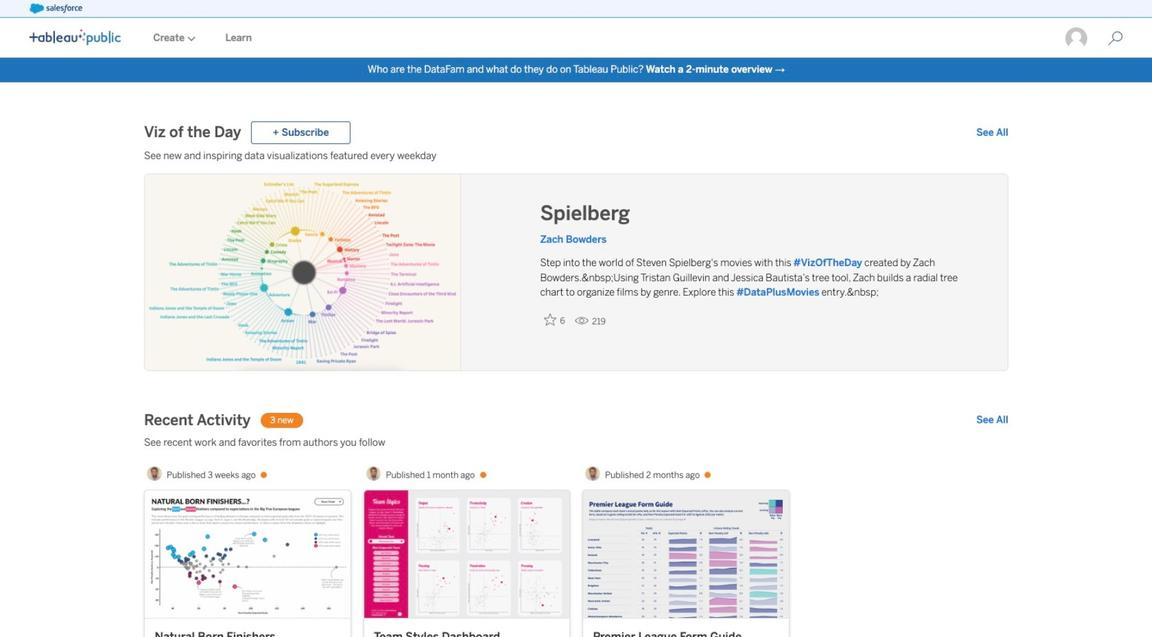 Task type: describe. For each thing, give the bounding box(es) containing it.
recent activity heading
[[144, 411, 251, 431]]

workbook thumbnail image for 1st ben norland image from right
[[584, 491, 789, 619]]

2 ben norland image from the left
[[366, 467, 381, 481]]

3 ben norland image from the left
[[586, 467, 601, 481]]

add favorite image
[[544, 314, 557, 326]]

tableau public viz of the day image
[[145, 174, 461, 372]]

1 ben norland image from the left
[[147, 467, 162, 481]]

salesforce logo image
[[30, 4, 83, 14]]

see all viz of the day element
[[977, 126, 1009, 140]]

see new and inspiring data visualizations featured every weekday element
[[144, 149, 1009, 164]]



Task type: vqa. For each thing, say whether or not it's contained in the screenshot.
See All Viz Of The Day "ELEMENT" at the top of page
yes



Task type: locate. For each thing, give the bounding box(es) containing it.
1 workbook thumbnail image from the left
[[145, 491, 350, 619]]

create image
[[185, 36, 196, 41]]

logo image
[[30, 29, 121, 45]]

0 horizontal spatial ben norland image
[[147, 467, 162, 481]]

ben norland image
[[147, 467, 162, 481], [366, 467, 381, 481], [586, 467, 601, 481]]

2 horizontal spatial ben norland image
[[586, 467, 601, 481]]

gary.orlando image
[[1065, 27, 1089, 50]]

workbook thumbnail image for first ben norland image from left
[[145, 491, 350, 619]]

workbook thumbnail image for second ben norland image
[[364, 491, 570, 619]]

2 workbook thumbnail image from the left
[[364, 491, 570, 619]]

viz of the day heading
[[144, 123, 241, 143]]

1 horizontal spatial workbook thumbnail image
[[364, 491, 570, 619]]

0 horizontal spatial workbook thumbnail image
[[145, 491, 350, 619]]

see recent work and favorites from authors you follow element
[[144, 436, 1009, 451]]

Add Favorite button
[[541, 310, 570, 330]]

see all recent activity element
[[977, 413, 1009, 428]]

3 workbook thumbnail image from the left
[[584, 491, 789, 619]]

2 horizontal spatial workbook thumbnail image
[[584, 491, 789, 619]]

go to search image
[[1094, 31, 1138, 46]]

workbook thumbnail image
[[145, 491, 350, 619], [364, 491, 570, 619], [584, 491, 789, 619]]

1 horizontal spatial ben norland image
[[366, 467, 381, 481]]



